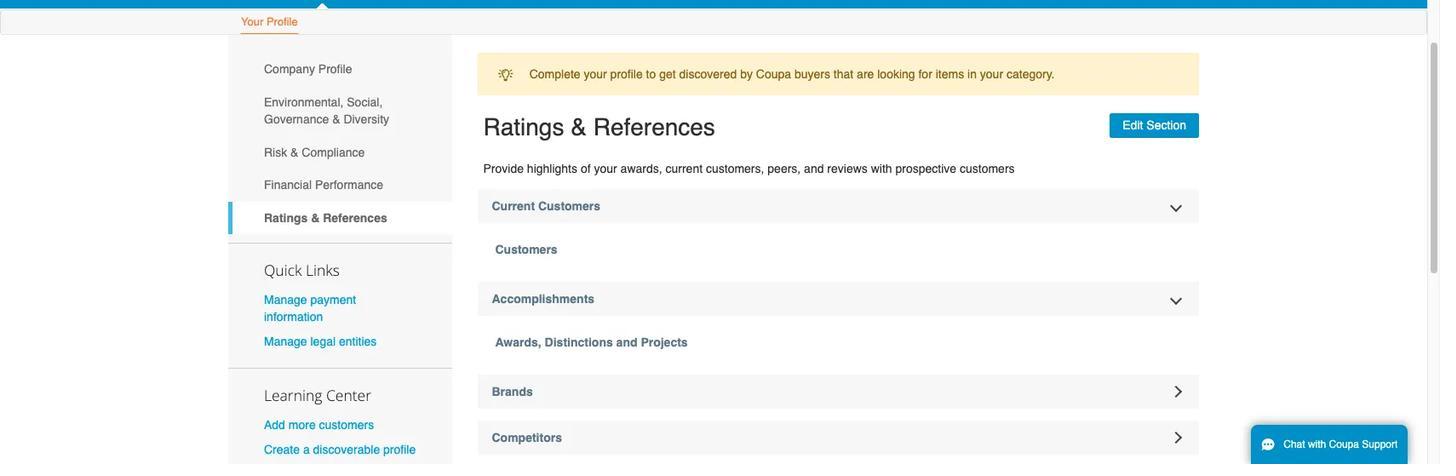 Task type: vqa. For each thing, say whether or not it's contained in the screenshot.
Company Profile Profile
yes



Task type: locate. For each thing, give the bounding box(es) containing it.
profile
[[267, 15, 298, 28], [318, 62, 352, 76]]

references inside ratings & references link
[[323, 211, 387, 225]]

brands heading
[[478, 375, 1200, 409]]

payment
[[311, 293, 356, 306]]

0 horizontal spatial ratings
[[264, 211, 308, 225]]

customers inside dropdown button
[[538, 199, 601, 213]]

profile for company profile
[[318, 62, 352, 76]]

1 horizontal spatial with
[[1309, 439, 1327, 451]]

& inside environmental, social, governance & diversity
[[332, 112, 340, 126]]

1 manage from the top
[[264, 293, 307, 306]]

1 horizontal spatial profile
[[318, 62, 352, 76]]

add
[[264, 418, 285, 432]]

0 vertical spatial profile
[[267, 15, 298, 28]]

0 horizontal spatial customers
[[319, 418, 374, 432]]

profile up the environmental, social, governance & diversity link
[[318, 62, 352, 76]]

compliance
[[302, 145, 365, 159]]

& right risk
[[291, 145, 299, 159]]

manage for manage legal entities
[[264, 335, 307, 348]]

by
[[741, 67, 753, 81]]

more
[[289, 418, 316, 432]]

0 vertical spatial manage
[[264, 293, 307, 306]]

customers up the discoverable
[[319, 418, 374, 432]]

coupa right by
[[756, 67, 792, 81]]

manage up information
[[264, 293, 307, 306]]

current customers
[[492, 199, 601, 213]]

0 horizontal spatial with
[[871, 162, 893, 176]]

ratings
[[484, 114, 564, 141], [264, 211, 308, 225]]

ratings up provide
[[484, 114, 564, 141]]

0 vertical spatial coupa
[[756, 67, 792, 81]]

accomplishments button
[[478, 282, 1200, 316]]

chat
[[1284, 439, 1306, 451]]

and right peers,
[[804, 162, 824, 176]]

coupa inside button
[[1330, 439, 1360, 451]]

prospective
[[896, 162, 957, 176]]

and left projects at the bottom left
[[617, 336, 638, 349]]

references
[[594, 114, 716, 141], [323, 211, 387, 225]]

learning center
[[264, 385, 372, 406]]

1 horizontal spatial customers
[[960, 162, 1015, 176]]

chat with coupa support button
[[1252, 425, 1409, 464]]

customers
[[960, 162, 1015, 176], [319, 418, 374, 432]]

0 horizontal spatial and
[[617, 336, 638, 349]]

manage inside the manage payment information
[[264, 293, 307, 306]]

1 horizontal spatial ratings & references
[[484, 114, 716, 141]]

0 horizontal spatial coupa
[[756, 67, 792, 81]]

1 vertical spatial profile
[[383, 443, 416, 457]]

manage down information
[[264, 335, 307, 348]]

manage
[[264, 293, 307, 306], [264, 335, 307, 348]]

company
[[264, 62, 315, 76]]

manage legal entities
[[264, 335, 377, 348]]

profile right your
[[267, 15, 298, 28]]

1 vertical spatial with
[[1309, 439, 1327, 451]]

0 horizontal spatial profile
[[267, 15, 298, 28]]

information
[[264, 310, 323, 323]]

0 vertical spatial profile
[[611, 67, 643, 81]]

current customers button
[[478, 189, 1200, 223]]

profile left to
[[611, 67, 643, 81]]

that
[[834, 67, 854, 81]]

references down the performance
[[323, 211, 387, 225]]

ratings & references up of
[[484, 114, 716, 141]]

legal
[[311, 335, 336, 348]]

references up the awards,
[[594, 114, 716, 141]]

0 vertical spatial with
[[871, 162, 893, 176]]

1 horizontal spatial ratings
[[484, 114, 564, 141]]

1 horizontal spatial and
[[804, 162, 824, 176]]

create
[[264, 443, 300, 457]]

customers down current on the top left of the page
[[495, 243, 558, 256]]

environmental, social, governance & diversity link
[[228, 86, 452, 136]]

2 manage from the top
[[264, 335, 307, 348]]

0 vertical spatial ratings
[[484, 114, 564, 141]]

profile right the discoverable
[[383, 443, 416, 457]]

0 vertical spatial customers
[[538, 199, 601, 213]]

company profile
[[264, 62, 352, 76]]

add more customers link
[[264, 418, 374, 432]]

& down financial performance
[[311, 211, 320, 225]]

get
[[660, 67, 676, 81]]

0 horizontal spatial profile
[[383, 443, 416, 457]]

your profile
[[241, 15, 298, 28]]

peers,
[[768, 162, 801, 176]]

ratings down financial at the left top of page
[[264, 211, 308, 225]]

&
[[332, 112, 340, 126], [571, 114, 587, 141], [291, 145, 299, 159], [311, 211, 320, 225]]

with right reviews
[[871, 162, 893, 176]]

distinctions
[[545, 336, 613, 349]]

risk
[[264, 145, 287, 159]]

your
[[584, 67, 607, 81], [981, 67, 1004, 81], [594, 162, 617, 176]]

1 horizontal spatial profile
[[611, 67, 643, 81]]

company profile link
[[228, 53, 452, 86]]

ratings & references
[[484, 114, 716, 141], [264, 211, 387, 225]]

risk & compliance
[[264, 145, 365, 159]]

are
[[857, 67, 875, 81]]

and
[[804, 162, 824, 176], [617, 336, 638, 349]]

1 vertical spatial profile
[[318, 62, 352, 76]]

1 vertical spatial coupa
[[1330, 439, 1360, 451]]

0 vertical spatial customers
[[960, 162, 1015, 176]]

provide
[[484, 162, 524, 176]]

1 vertical spatial manage
[[264, 335, 307, 348]]

manage legal entities link
[[264, 335, 377, 348]]

ratings & references down financial performance
[[264, 211, 387, 225]]

quick links
[[264, 260, 340, 280]]

customers down of
[[538, 199, 601, 213]]

coupa left support
[[1330, 439, 1360, 451]]

edit section
[[1123, 119, 1187, 132]]

financial performance
[[264, 178, 383, 192]]

awards, distinctions and projects
[[495, 336, 688, 349]]

& left diversity
[[332, 112, 340, 126]]

with right the chat
[[1309, 439, 1327, 451]]

1 vertical spatial references
[[323, 211, 387, 225]]

ratings & references link
[[228, 202, 452, 235]]

edit section link
[[1110, 114, 1200, 138]]

for
[[919, 67, 933, 81]]

profile
[[611, 67, 643, 81], [383, 443, 416, 457]]

category.
[[1007, 67, 1055, 81]]

with
[[871, 162, 893, 176], [1309, 439, 1327, 451]]

0 horizontal spatial references
[[323, 211, 387, 225]]

profile inside alert
[[611, 67, 643, 81]]

coupa
[[756, 67, 792, 81], [1330, 439, 1360, 451]]

manage payment information link
[[264, 293, 356, 323]]

customers right "prospective"
[[960, 162, 1015, 176]]

1 horizontal spatial references
[[594, 114, 716, 141]]

customers
[[538, 199, 601, 213], [495, 243, 558, 256]]

competitors heading
[[478, 421, 1200, 455]]

0 horizontal spatial ratings & references
[[264, 211, 387, 225]]

current customers heading
[[478, 189, 1200, 223]]

1 vertical spatial and
[[617, 336, 638, 349]]

1 horizontal spatial coupa
[[1330, 439, 1360, 451]]

0 vertical spatial ratings & references
[[484, 114, 716, 141]]

with inside button
[[1309, 439, 1327, 451]]

your profile link
[[240, 12, 299, 34]]



Task type: describe. For each thing, give the bounding box(es) containing it.
accomplishments heading
[[478, 282, 1200, 316]]

awards,
[[495, 336, 542, 349]]

0 vertical spatial references
[[594, 114, 716, 141]]

financial performance link
[[228, 169, 452, 202]]

1 vertical spatial ratings & references
[[264, 211, 387, 225]]

performance
[[315, 178, 383, 192]]

add more customers
[[264, 418, 374, 432]]

profile for your profile
[[267, 15, 298, 28]]

1 vertical spatial customers
[[319, 418, 374, 432]]

diversity
[[344, 112, 389, 126]]

awards,
[[621, 162, 663, 176]]

in
[[968, 67, 977, 81]]

reviews
[[828, 162, 868, 176]]

complete your profile to get discovered by coupa buyers that are looking for items in your category.
[[530, 67, 1055, 81]]

section
[[1147, 119, 1187, 132]]

create a discoverable profile
[[264, 443, 416, 457]]

buyers
[[795, 67, 831, 81]]

governance
[[264, 112, 329, 126]]

discovered
[[680, 67, 737, 81]]

center
[[326, 385, 372, 406]]

current
[[666, 162, 703, 176]]

items
[[936, 67, 965, 81]]

risk & compliance link
[[228, 136, 452, 169]]

0 vertical spatial and
[[804, 162, 824, 176]]

links
[[306, 260, 340, 280]]

your right in
[[981, 67, 1004, 81]]

complete
[[530, 67, 581, 81]]

create a discoverable profile link
[[264, 443, 416, 457]]

entities
[[339, 335, 377, 348]]

a
[[303, 443, 310, 457]]

manage for manage payment information
[[264, 293, 307, 306]]

highlights
[[527, 162, 578, 176]]

environmental, social, governance & diversity
[[264, 95, 389, 126]]

customers,
[[706, 162, 765, 176]]

chat with coupa support
[[1284, 439, 1399, 451]]

projects
[[641, 336, 688, 349]]

brands
[[492, 385, 533, 399]]

of
[[581, 162, 591, 176]]

competitors button
[[478, 421, 1200, 455]]

learning
[[264, 385, 322, 406]]

quick
[[264, 260, 302, 280]]

your right of
[[594, 162, 617, 176]]

competitors
[[492, 431, 562, 445]]

to
[[646, 67, 656, 81]]

your right the complete
[[584, 67, 607, 81]]

1 vertical spatial ratings
[[264, 211, 308, 225]]

looking
[[878, 67, 916, 81]]

edit
[[1123, 119, 1144, 132]]

discoverable
[[313, 443, 380, 457]]

provide highlights of your awards, current customers, peers, and reviews with prospective customers
[[484, 162, 1015, 176]]

manage payment information
[[264, 293, 356, 323]]

complete your profile to get discovered by coupa buyers that are looking for items in your category. alert
[[478, 53, 1200, 96]]

accomplishments
[[492, 292, 595, 306]]

social,
[[347, 95, 383, 109]]

coupa inside alert
[[756, 67, 792, 81]]

& up of
[[571, 114, 587, 141]]

support
[[1363, 439, 1399, 451]]

your
[[241, 15, 264, 28]]

brands button
[[478, 375, 1200, 409]]

financial
[[264, 178, 312, 192]]

environmental,
[[264, 95, 344, 109]]

current
[[492, 199, 535, 213]]

1 vertical spatial customers
[[495, 243, 558, 256]]



